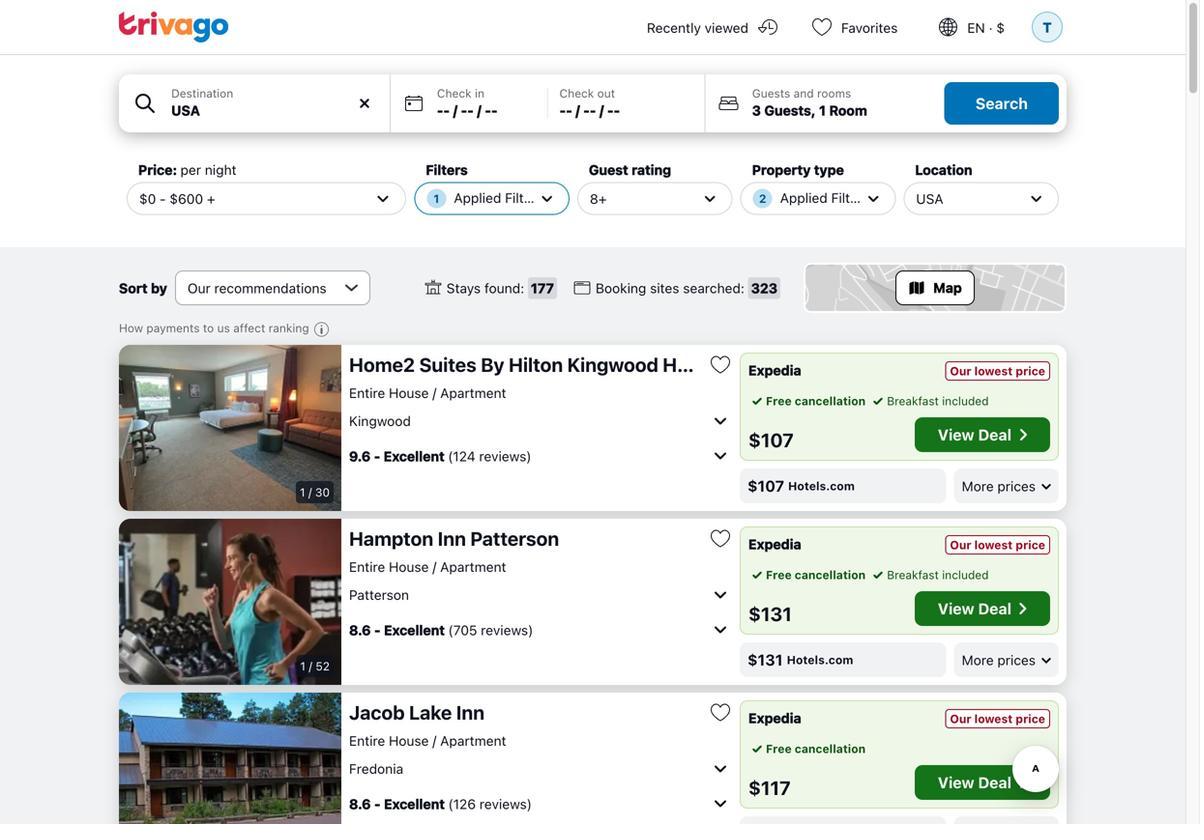 Task type: vqa. For each thing, say whether or not it's contained in the screenshot.
1st Applied from left
yes



Task type: describe. For each thing, give the bounding box(es) containing it.
guests and rooms 3 guests, 1 room
[[752, 87, 867, 118]]

searched:
[[683, 280, 745, 296]]

stays
[[447, 280, 481, 296]]

recently viewed
[[647, 20, 749, 36]]

search
[[976, 94, 1028, 113]]

$0 - $600 +
[[139, 191, 215, 207]]

in
[[475, 87, 484, 100]]

3 / from the left
[[576, 103, 580, 118]]

rooms
[[817, 87, 851, 100]]

Destination field
[[119, 74, 390, 132]]

guest
[[589, 162, 628, 178]]

·
[[989, 20, 993, 36]]

sort by
[[119, 280, 167, 296]]

property
[[752, 162, 811, 178]]

us
[[217, 322, 230, 335]]

0 horizontal spatial 1
[[433, 192, 439, 206]]

8+
[[590, 191, 607, 207]]

3
[[752, 103, 761, 118]]

rating
[[632, 162, 671, 178]]

affect
[[233, 322, 265, 335]]

how
[[119, 322, 143, 335]]

per
[[180, 162, 201, 178]]

t button
[[1028, 0, 1067, 54]]

favorites
[[841, 20, 898, 36]]

applied for property type
[[780, 190, 828, 206]]

guests
[[752, 87, 790, 100]]

sites
[[650, 280, 679, 296]]

en · $
[[967, 20, 1005, 36]]

usa
[[916, 191, 944, 207]]

and
[[794, 87, 814, 100]]

t
[[1043, 19, 1052, 35]]

map
[[933, 280, 962, 296]]

property type
[[752, 162, 844, 178]]

$0
[[139, 191, 156, 207]]

stays found: 177
[[447, 280, 554, 296]]

177
[[531, 280, 554, 296]]

guest rating
[[589, 162, 671, 178]]

payments
[[146, 322, 200, 335]]

applied for filters
[[454, 190, 501, 206]]

check out -- / -- / --
[[560, 87, 620, 118]]

by
[[151, 280, 167, 296]]

map button
[[804, 263, 1067, 313]]

applied filters for property type
[[780, 190, 869, 206]]

recently
[[647, 20, 701, 36]]

how payments to us affect ranking button
[[119, 321, 334, 341]]

room
[[829, 103, 867, 118]]

how payments to us affect ranking
[[119, 322, 309, 335]]



Task type: locate. For each thing, give the bounding box(es) containing it.
filters down check in -- / -- / --
[[426, 162, 468, 178]]

viewed
[[705, 20, 749, 36]]

1
[[819, 103, 826, 118], [433, 192, 439, 206]]

check for check in -- / -- / --
[[437, 87, 472, 100]]

applied filters down type
[[780, 190, 869, 206]]

clear image
[[356, 95, 373, 112]]

1 applied from the left
[[454, 190, 501, 206]]

filters left 8+
[[505, 190, 543, 206]]

filters for filters
[[505, 190, 543, 206]]

1 vertical spatial 1
[[433, 192, 439, 206]]

1 check from the left
[[437, 87, 472, 100]]

applied down property type
[[780, 190, 828, 206]]

en · $ button
[[921, 0, 1028, 54]]

check for check out -- / -- / --
[[560, 87, 594, 100]]

check left in
[[437, 87, 472, 100]]

1 applied filters from the left
[[454, 190, 543, 206]]

1 inside guests and rooms 3 guests, 1 room
[[819, 103, 826, 118]]

booking
[[596, 280, 646, 296]]

favorites link
[[795, 0, 921, 54]]

2 applied from the left
[[780, 190, 828, 206]]

1 horizontal spatial check
[[560, 87, 594, 100]]

check left the out
[[560, 87, 594, 100]]

0 horizontal spatial filters
[[426, 162, 468, 178]]

1 horizontal spatial applied filters
[[780, 190, 869, 206]]

Destination search field
[[171, 101, 378, 121]]

applied filters up the "stays found: 177"
[[454, 190, 543, 206]]

1 horizontal spatial filters
[[505, 190, 543, 206]]

applied up stays
[[454, 190, 501, 206]]

1 / from the left
[[453, 103, 458, 118]]

1 horizontal spatial 1
[[819, 103, 826, 118]]

search button
[[945, 82, 1059, 125]]

location
[[915, 162, 972, 178]]

found:
[[484, 280, 524, 296]]

2 check from the left
[[560, 87, 594, 100]]

sort
[[119, 280, 148, 296]]

2
[[759, 192, 766, 206]]

0 horizontal spatial applied
[[454, 190, 501, 206]]

price:
[[138, 162, 177, 178]]

0 horizontal spatial check
[[437, 87, 472, 100]]

0 horizontal spatial applied filters
[[454, 190, 543, 206]]

trivago logo image
[[119, 12, 229, 43]]

to
[[203, 322, 214, 335]]

$
[[996, 20, 1005, 36]]

applied filters for filters
[[454, 190, 543, 206]]

+
[[207, 191, 215, 207]]

filters down type
[[831, 190, 869, 206]]

applied
[[454, 190, 501, 206], [780, 190, 828, 206]]

check
[[437, 87, 472, 100], [560, 87, 594, 100]]

recently viewed button
[[624, 0, 795, 54]]

1 horizontal spatial applied
[[780, 190, 828, 206]]

323
[[751, 280, 778, 296]]

filters
[[426, 162, 468, 178], [505, 190, 543, 206], [831, 190, 869, 206]]

ranking
[[269, 322, 309, 335]]

check in -- / -- / --
[[437, 87, 498, 118]]

2 / from the left
[[477, 103, 481, 118]]

type
[[814, 162, 844, 178]]

filters for property type
[[831, 190, 869, 206]]

/
[[453, 103, 458, 118], [477, 103, 481, 118], [576, 103, 580, 118], [600, 103, 604, 118]]

destination
[[171, 87, 233, 100]]

$600
[[170, 191, 203, 207]]

out
[[597, 87, 615, 100]]

price: per night
[[138, 162, 237, 178]]

2 horizontal spatial filters
[[831, 190, 869, 206]]

check inside check in -- / -- / --
[[437, 87, 472, 100]]

4 / from the left
[[600, 103, 604, 118]]

-
[[437, 103, 443, 118], [443, 103, 450, 118], [461, 103, 467, 118], [467, 103, 474, 118], [485, 103, 491, 118], [491, 103, 498, 118], [560, 103, 566, 118], [566, 103, 572, 118], [583, 103, 590, 118], [590, 103, 596, 118], [607, 103, 614, 118], [614, 103, 620, 118], [160, 191, 166, 207]]

guests,
[[764, 103, 816, 118]]

en
[[967, 20, 985, 36]]

booking sites searched: 323
[[596, 280, 778, 296]]

0 vertical spatial 1
[[819, 103, 826, 118]]

check inside check out -- / -- / --
[[560, 87, 594, 100]]

applied filters
[[454, 190, 543, 206], [780, 190, 869, 206]]

night
[[205, 162, 237, 178]]

2 applied filters from the left
[[780, 190, 869, 206]]



